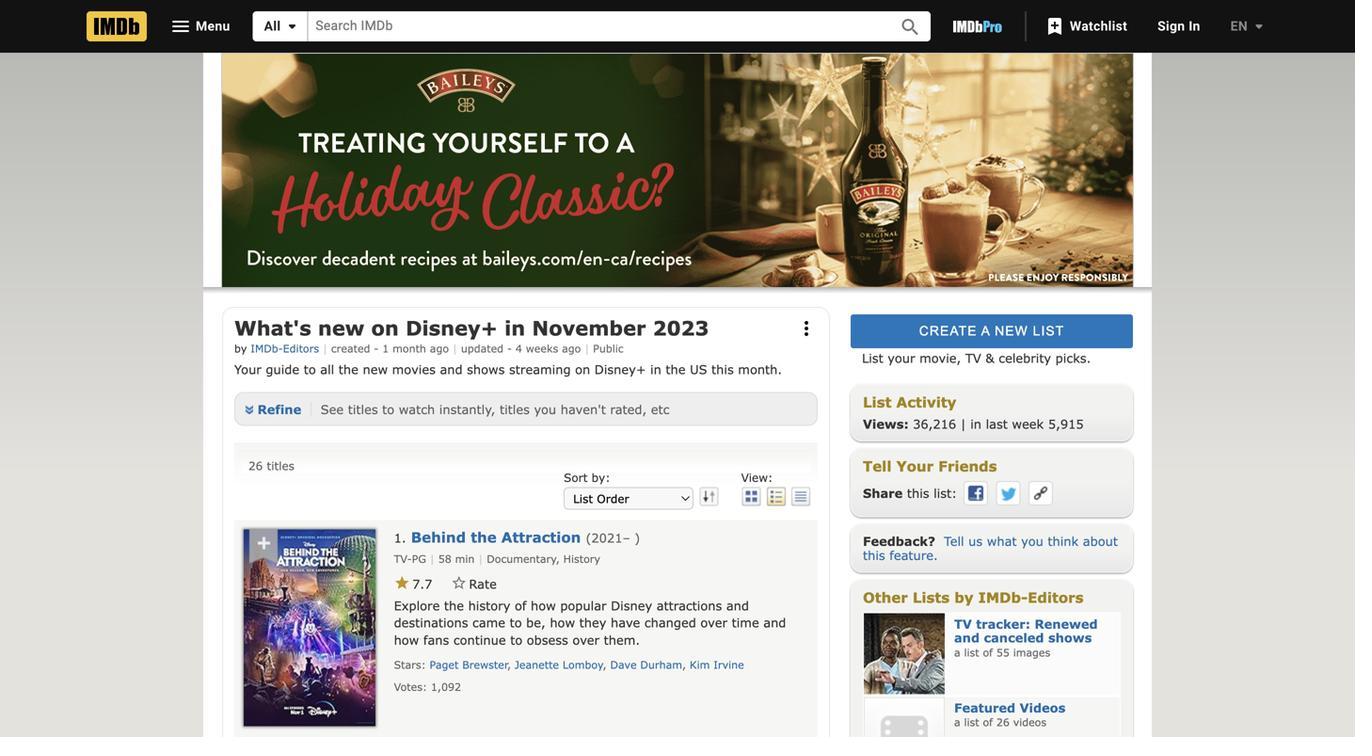 Task type: locate. For each thing, give the bounding box(es) containing it.
list up the views:
[[863, 393, 892, 410]]

0 horizontal spatial by
[[234, 342, 247, 355]]

1 vertical spatial list
[[964, 646, 980, 659]]

1 horizontal spatial 26
[[997, 716, 1010, 729]]

2 vertical spatial in
[[971, 417, 982, 431]]

refine
[[258, 402, 301, 417]]

feedback?
[[863, 534, 936, 548]]

, left jeanette
[[508, 658, 511, 671]]

how up obsess
[[550, 615, 575, 630]]

last
[[986, 417, 1008, 431]]

view:
[[741, 471, 773, 485]]

you right what
[[1022, 534, 1044, 548]]

tell inside tell us what you think about this feature.
[[944, 534, 965, 548]]

0 horizontal spatial arrow drop down image
[[281, 15, 303, 38]]

list image image down other
[[864, 613, 945, 694]]

tv down other lists by imdb-editors
[[955, 616, 972, 631]]

0 vertical spatial by
[[234, 342, 247, 355]]

list down 'featured'
[[964, 716, 980, 729]]

titles
[[348, 402, 378, 417], [500, 402, 530, 417], [267, 459, 295, 473]]

0 horizontal spatial on
[[371, 316, 399, 340]]

0 vertical spatial over
[[701, 615, 728, 630]]

26 inside featured videos a list of 26 videos
[[997, 716, 1010, 729]]

list image image for featured videos
[[864, 697, 945, 737]]

0 vertical spatial tv
[[966, 351, 982, 365]]

2 vertical spatial a
[[955, 716, 961, 729]]

2 - from the left
[[507, 342, 512, 355]]

detail view image
[[766, 487, 787, 506]]

0 vertical spatial list
[[1033, 324, 1065, 338]]

| down november
[[585, 342, 590, 355]]

0 horizontal spatial disney+
[[406, 316, 498, 340]]

0 vertical spatial 26
[[249, 459, 263, 473]]

26 down refine
[[249, 459, 263, 473]]

titles for see titles to watch instantly, titles you haven't rated, etc
[[348, 402, 378, 417]]

you
[[534, 402, 557, 417], [1022, 534, 1044, 548]]

featured
[[955, 700, 1016, 715]]

1
[[382, 342, 389, 355]]

1 vertical spatial on
[[575, 362, 591, 377]]

0 vertical spatial imdb-
[[251, 342, 283, 355]]

this left the list:
[[907, 486, 930, 500]]

1 vertical spatial in
[[651, 362, 662, 377]]

to left be,
[[510, 615, 522, 630]]

1 vertical spatial your
[[897, 457, 934, 474]]

editors
[[283, 342, 319, 355], [1028, 589, 1084, 606]]

stars:
[[394, 658, 426, 671]]

shows
[[467, 362, 505, 377], [1049, 630, 1092, 645]]

- left 1
[[374, 342, 379, 355]]

0 vertical spatial on
[[371, 316, 399, 340]]

1 horizontal spatial -
[[507, 342, 512, 355]]

how up stars: at the left bottom of the page
[[394, 633, 419, 647]]

this inside what's new on disney+ in november 2023 by imdb-editors | created - 1 month ago | updated - 4 weeks ago | public your guide to all the new movies and shows streaming on disney+ in the us this month.
[[712, 362, 734, 377]]

of inside the explore the history of how popular disney attractions and destinations came to be, how they have changed over time and how fans continue to obsess over them.
[[515, 598, 527, 613]]

the up min
[[471, 529, 497, 546]]

a left 55
[[955, 646, 961, 659]]

0 horizontal spatial over
[[573, 633, 600, 647]]

editors up renewed
[[1028, 589, 1084, 606]]

list image image
[[864, 613, 945, 694], [864, 697, 945, 737]]

attraction
[[502, 529, 581, 546]]

All search field
[[253, 11, 931, 41]]

to
[[304, 362, 316, 377], [382, 402, 395, 417], [510, 615, 522, 630], [510, 633, 523, 647]]

see titles to watch instantly, titles you haven't rated, etc
[[321, 402, 670, 417]]

of down 'featured'
[[983, 716, 993, 729]]

kim
[[690, 658, 710, 671]]

tv tracker: renewed and canceled shows a list of 55 images
[[955, 616, 1098, 659]]

1 vertical spatial tv
[[955, 616, 972, 631]]

list activity views: 36,216 | in last week 5,915
[[863, 393, 1084, 431]]

arrow drop down image for en
[[1248, 15, 1271, 38]]

0 horizontal spatial you
[[534, 402, 557, 417]]

to left watch
[[382, 402, 395, 417]]

your inside what's new on disney+ in november 2023 by imdb-editors | created - 1 month ago | updated - 4 weeks ago | public your guide to all the new movies and shows streaming on disney+ in the us this month.
[[234, 362, 262, 377]]

1 vertical spatial by
[[955, 589, 974, 606]]

of left 55
[[983, 646, 993, 659]]

on up haven't
[[575, 362, 591, 377]]

a inside tv tracker: renewed and canceled shows a list of 55 images
[[955, 646, 961, 659]]

a inside featured videos a list of 26 videos
[[955, 716, 961, 729]]

2 list image image from the top
[[864, 697, 945, 737]]

renewed
[[1035, 616, 1098, 631]]

imdb- inside what's new on disney+ in november 2023 by imdb-editors | created - 1 month ago | updated - 4 weeks ago | public your guide to all the new movies and shows streaming on disney+ in the us this month.
[[251, 342, 283, 355]]

en button
[[1216, 9, 1271, 43]]

list image image left 'featured'
[[864, 697, 945, 737]]

list left your
[[862, 351, 884, 365]]

0 horizontal spatial editors
[[283, 342, 319, 355]]

1 ago from the left
[[430, 342, 449, 355]]

friends
[[939, 457, 997, 474]]

jeanette
[[515, 658, 559, 671]]

irvine
[[714, 658, 744, 671]]

1 horizontal spatial arrow drop down image
[[1248, 15, 1271, 38]]

1 horizontal spatial you
[[1022, 534, 1044, 548]]

new inside button
[[995, 324, 1029, 338]]

1 horizontal spatial ago
[[562, 342, 581, 355]]

0 horizontal spatial tell
[[863, 457, 892, 474]]

2 arrow drop down image from the left
[[1248, 15, 1271, 38]]

of up be,
[[515, 598, 527, 613]]

votes: 1,092
[[394, 681, 461, 693]]

list inside button
[[1033, 324, 1065, 338]]

1 vertical spatial how
[[550, 615, 575, 630]]

and down updated at the left of the page
[[440, 362, 463, 377]]

| left updated at the left of the page
[[453, 342, 457, 355]]

list
[[862, 351, 884, 365], [863, 393, 892, 410]]

arrow drop down image inside en button
[[1248, 15, 1271, 38]]

by down what's
[[234, 342, 247, 355]]

disney
[[611, 598, 653, 613]]

imdb-
[[251, 342, 283, 355], [979, 589, 1028, 606]]

compact view image
[[791, 487, 812, 506]]

by
[[234, 342, 247, 355], [955, 589, 974, 606]]

ago down november
[[562, 342, 581, 355]]

0 vertical spatial this
[[712, 362, 734, 377]]

public
[[593, 342, 624, 355]]

haven't
[[561, 402, 606, 417]]

us
[[969, 534, 983, 548]]

history
[[468, 598, 511, 613]]

arrow drop down image
[[281, 15, 303, 38], [1248, 15, 1271, 38]]

disney+
[[406, 316, 498, 340], [595, 362, 646, 377]]

in left last
[[971, 417, 982, 431]]

tell up share
[[863, 457, 892, 474]]

1 horizontal spatial editors
[[1028, 589, 1084, 606]]

| right min
[[479, 553, 483, 565]]

editors up guide
[[283, 342, 319, 355]]

on up 1
[[371, 316, 399, 340]]

titles down refine
[[267, 459, 295, 473]]

1 horizontal spatial shows
[[1049, 630, 1092, 645]]

ago right month at the left top of the page
[[430, 342, 449, 355]]

2 horizontal spatial in
[[971, 417, 982, 431]]

list up celebrity
[[1033, 324, 1065, 338]]

1 horizontal spatial tell
[[944, 534, 965, 548]]

your
[[888, 351, 916, 365]]

| left 58
[[430, 553, 435, 565]]

1 vertical spatial list
[[863, 393, 892, 410]]

tv left &
[[966, 351, 982, 365]]

1 vertical spatial shows
[[1049, 630, 1092, 645]]

titles right the instantly,
[[500, 402, 530, 417]]

home image
[[87, 11, 147, 41]]

, left dave
[[603, 658, 607, 671]]

arrow drop down image for all
[[281, 15, 303, 38]]

2023
[[653, 316, 709, 340]]

and right time
[[764, 615, 786, 630]]

by right lists
[[955, 589, 974, 606]]

0 vertical spatial list
[[862, 351, 884, 365]]

| right 36,216
[[961, 417, 967, 431]]

in up the 4
[[505, 316, 526, 340]]

2 horizontal spatial ,
[[683, 658, 686, 671]]

0 vertical spatial list image image
[[864, 613, 945, 694]]

arrow drop down image inside the all button
[[281, 15, 303, 38]]

1 vertical spatial tell
[[944, 534, 965, 548]]

continue
[[454, 633, 506, 647]]

the inside the explore the history of how popular disney attractions and destinations came to be, how they have changed over time and how fans continue to obsess over them.
[[444, 598, 464, 613]]

2 vertical spatial of
[[983, 716, 993, 729]]

1 horizontal spatial on
[[575, 362, 591, 377]]

this left the feature.
[[863, 548, 886, 562]]

1 horizontal spatial this
[[863, 548, 886, 562]]

0 vertical spatial you
[[534, 402, 557, 417]]

your
[[234, 362, 262, 377], [897, 457, 934, 474]]

a down 'featured'
[[955, 716, 961, 729]]

tell your friends
[[863, 457, 997, 474]]

1 , from the left
[[508, 658, 511, 671]]

| up all
[[323, 342, 328, 355]]

1 vertical spatial editors
[[1028, 589, 1084, 606]]

2 vertical spatial this
[[863, 548, 886, 562]]

2 horizontal spatial titles
[[500, 402, 530, 417]]

0 horizontal spatial -
[[374, 342, 379, 355]]

over down "they"
[[573, 633, 600, 647]]

you left haven't
[[534, 402, 557, 417]]

watchlist button
[[1035, 9, 1143, 43]]

the up 'destinations'
[[444, 598, 464, 613]]

0 horizontal spatial imdb-
[[251, 342, 283, 355]]

shows down updated at the left of the page
[[467, 362, 505, 377]]

list:
[[934, 486, 957, 500]]

lists
[[913, 589, 950, 606]]

0 vertical spatial tell
[[863, 457, 892, 474]]

in
[[1189, 18, 1201, 34]]

sign
[[1158, 18, 1186, 34]]

36,216
[[913, 417, 957, 431]]

None field
[[308, 12, 878, 41]]

new
[[318, 316, 365, 340], [995, 324, 1029, 338], [363, 362, 388, 377]]

1 vertical spatial of
[[983, 646, 993, 659]]

0 horizontal spatial ,
[[508, 658, 511, 671]]

1 vertical spatial a
[[955, 646, 961, 659]]

1 vertical spatial 26
[[997, 716, 1010, 729]]

26 down the featured videos link
[[997, 716, 1010, 729]]

durham
[[641, 658, 683, 671]]

tv inside tv tracker: renewed and canceled shows a list of 55 images
[[955, 616, 972, 631]]

arrow drop down image right in
[[1248, 15, 1271, 38]]

all button
[[253, 11, 308, 41]]

1 arrow drop down image from the left
[[281, 15, 303, 38]]

brewster
[[462, 658, 508, 671]]

they
[[580, 615, 607, 630]]

disney+ down public
[[595, 362, 646, 377]]

the
[[339, 362, 359, 377], [666, 362, 686, 377], [471, 529, 497, 546], [444, 598, 464, 613]]

and inside what's new on disney+ in november 2023 by imdb-editors | created - 1 month ago | updated - 4 weeks ago | public your guide to all the new movies and shows streaming on disney+ in the us this month.
[[440, 362, 463, 377]]

share
[[863, 486, 903, 500]]

imdb- down what's
[[251, 342, 283, 355]]

tell left us
[[944, 534, 965, 548]]

0 vertical spatial editors
[[283, 342, 319, 355]]

over down the attractions
[[701, 615, 728, 630]]

disney+ up updated at the left of the page
[[406, 316, 498, 340]]

how up be,
[[531, 598, 556, 613]]

videos
[[1020, 700, 1066, 715]]

list inside tv tracker: renewed and canceled shows a list of 55 images
[[964, 646, 980, 659]]

this right "us"
[[712, 362, 734, 377]]

tell
[[863, 457, 892, 474], [944, 534, 965, 548]]

your left guide
[[234, 362, 262, 377]]

shows up 'images'
[[1049, 630, 1092, 645]]

0 vertical spatial shows
[[467, 362, 505, 377]]

58
[[438, 553, 452, 565]]

sign in button
[[1143, 9, 1216, 43]]

list inside list activity views: 36,216 | in last week 5,915
[[863, 393, 892, 410]]

0 horizontal spatial titles
[[267, 459, 295, 473]]

new up 'created'
[[318, 316, 365, 340]]

how
[[531, 598, 556, 613], [550, 615, 575, 630], [394, 633, 419, 647]]

list left 55
[[964, 646, 980, 659]]

imdb- up tracker:
[[979, 589, 1028, 606]]

0 horizontal spatial this
[[712, 362, 734, 377]]

list
[[1033, 324, 1065, 338], [964, 646, 980, 659], [964, 716, 980, 729]]

, left kim at the right bottom
[[683, 658, 686, 671]]

in up etc
[[651, 362, 662, 377]]

1 vertical spatial you
[[1022, 534, 1044, 548]]

1 horizontal spatial your
[[897, 457, 934, 474]]

2 vertical spatial list
[[964, 716, 980, 729]]

0 vertical spatial how
[[531, 598, 556, 613]]

click to add to watchlist image
[[246, 530, 281, 565]]

you inside tell us what you think about this feature.
[[1022, 534, 1044, 548]]

have
[[611, 615, 640, 630]]

your up the share this list:
[[897, 457, 934, 474]]

Search IMDb text field
[[308, 12, 878, 41]]

and down other lists by imdb-editors
[[955, 630, 980, 645]]

titles right see
[[348, 402, 378, 417]]

1 horizontal spatial by
[[955, 589, 974, 606]]

titles for 26 titles
[[267, 459, 295, 473]]

0 horizontal spatial 26
[[249, 459, 263, 473]]

1 horizontal spatial titles
[[348, 402, 378, 417]]

new down 1
[[363, 362, 388, 377]]

votes:
[[394, 681, 427, 693]]

1 vertical spatial list image image
[[864, 697, 945, 737]]

2 horizontal spatial this
[[907, 486, 930, 500]]

to left all
[[304, 362, 316, 377]]

rated,
[[610, 402, 647, 417]]

0 horizontal spatial shows
[[467, 362, 505, 377]]

list inside featured videos a list of 26 videos
[[964, 716, 980, 729]]

1 horizontal spatial ,
[[603, 658, 607, 671]]

0 vertical spatial in
[[505, 316, 526, 340]]

- left the 4
[[507, 342, 512, 355]]

arrow drop down image right menu
[[281, 15, 303, 38]]

1 horizontal spatial disney+
[[595, 362, 646, 377]]

0 vertical spatial a
[[982, 324, 991, 338]]

1 list image image from the top
[[864, 613, 945, 694]]

new up celebrity
[[995, 324, 1029, 338]]

of
[[515, 598, 527, 613], [983, 646, 993, 659], [983, 716, 993, 729]]

behind the attraction image
[[244, 530, 376, 726]]

0 horizontal spatial ago
[[430, 342, 449, 355]]

0 horizontal spatial your
[[234, 362, 262, 377]]

0 vertical spatial of
[[515, 598, 527, 613]]

1 vertical spatial imdb-
[[979, 589, 1028, 606]]

the inside the "1. behind the attraction (2021– ) tv-pg | 58 min | documentary, history"
[[471, 529, 497, 546]]

behind the attraction link
[[411, 529, 581, 546]]

)
[[635, 531, 640, 545]]

0 vertical spatial your
[[234, 362, 262, 377]]

a up &
[[982, 324, 991, 338]]

watchlist image
[[1044, 15, 1067, 38]]

tell us what you think about this feature. link
[[863, 534, 1118, 562]]

pg
[[412, 553, 426, 565]]

came
[[473, 615, 506, 630]]

a inside create a new list button
[[982, 324, 991, 338]]



Task type: vqa. For each thing, say whether or not it's contained in the screenshot.
Ben Miles link at the left bottom
no



Task type: describe. For each thing, give the bounding box(es) containing it.
2 , from the left
[[603, 658, 607, 671]]

behind
[[411, 529, 466, 546]]

popular
[[560, 598, 607, 613]]

submit search image
[[899, 16, 922, 38]]

list for your
[[862, 351, 884, 365]]

to left obsess
[[510, 633, 523, 647]]

them.
[[604, 633, 640, 647]]

views:
[[863, 417, 909, 431]]

in inside list activity views: 36,216 | in last week 5,915
[[971, 417, 982, 431]]

sign in
[[1158, 18, 1201, 34]]

weeks
[[526, 342, 559, 355]]

shows inside what's new on disney+ in november 2023 by imdb-editors | created - 1 month ago | updated - 4 weeks ago | public your guide to all the new movies and shows streaming on disney+ in the us this month.
[[467, 362, 505, 377]]

en
[[1231, 18, 1248, 34]]

1. behind the attraction (2021– ) tv-pg | 58 min | documentary, history
[[394, 529, 640, 565]]

dave
[[610, 658, 637, 671]]

menu button
[[154, 11, 245, 41]]

the down 'created'
[[339, 362, 359, 377]]

tell for us
[[944, 534, 965, 548]]

celebrity
[[999, 351, 1052, 365]]

featured videos link
[[955, 700, 1066, 715]]

week
[[1012, 417, 1044, 431]]

created
[[331, 342, 370, 355]]

(2021–
[[586, 531, 631, 545]]

all
[[320, 362, 334, 377]]

3 , from the left
[[683, 658, 686, 671]]

be,
[[526, 615, 546, 630]]

movie,
[[920, 351, 961, 365]]

month.
[[738, 362, 782, 377]]

7.7
[[412, 577, 432, 591]]

list for activity
[[863, 393, 892, 410]]

jeanette lomboy link
[[515, 658, 603, 671]]

explore the history of how popular disney attractions and destinations came to be, how they have changed over time and how fans continue to obsess over them.
[[394, 598, 786, 647]]

1 vertical spatial disney+
[[595, 362, 646, 377]]

and up time
[[727, 598, 749, 613]]

| inside list activity views: 36,216 | in last week 5,915
[[961, 417, 967, 431]]

list for featured videos a list of 26 videos
[[964, 716, 980, 729]]

1 horizontal spatial over
[[701, 615, 728, 630]]

destinations
[[394, 615, 468, 630]]

documentary,
[[487, 553, 560, 565]]

menu image
[[169, 15, 192, 38]]

&
[[986, 351, 995, 365]]

tell us what you think about this feature.
[[863, 534, 1118, 562]]

feature.
[[890, 548, 938, 562]]

other
[[863, 589, 908, 606]]

think
[[1048, 534, 1079, 548]]

other lists by imdb-editors
[[863, 589, 1084, 606]]

0 horizontal spatial in
[[505, 316, 526, 340]]

0 vertical spatial disney+
[[406, 316, 498, 340]]

ascending order image
[[698, 487, 719, 506]]

attractions
[[657, 598, 722, 613]]

videos
[[1014, 716, 1047, 729]]

to inside what's new on disney+ in november 2023 by imdb-editors | created - 1 month ago | updated - 4 weeks ago | public your guide to all the new movies and shows streaming on disney+ in the us this month.
[[304, 362, 316, 377]]

explore
[[394, 598, 440, 613]]

lomboy
[[563, 658, 603, 671]]

of inside featured videos a list of 26 videos
[[983, 716, 993, 729]]

2 vertical spatial how
[[394, 633, 419, 647]]

list image image for tv tracker: renewed and canceled shows
[[864, 613, 945, 694]]

about
[[1083, 534, 1118, 548]]

list for create a new list
[[1033, 324, 1065, 338]]

grid view image
[[741, 487, 762, 506]]

updated
[[461, 342, 504, 355]]

the left "us"
[[666, 362, 686, 377]]

1 horizontal spatial in
[[651, 362, 662, 377]]

create a new list button
[[851, 314, 1133, 348]]

canceled
[[984, 630, 1045, 645]]

min
[[455, 553, 475, 565]]

1 - from the left
[[374, 342, 379, 355]]

what
[[987, 534, 1017, 548]]

rate
[[469, 577, 497, 591]]

see
[[321, 402, 344, 417]]

paget brewster link
[[430, 658, 508, 671]]

tell for your
[[863, 457, 892, 474]]

activity
[[897, 393, 957, 410]]

etc
[[651, 402, 670, 417]]

this inside tell us what you think about this feature.
[[863, 548, 886, 562]]

month
[[393, 342, 426, 355]]

menu
[[196, 18, 230, 34]]

by inside what's new on disney+ in november 2023 by imdb-editors | created - 1 month ago | updated - 4 weeks ago | public your guide to all the new movies and shows streaming on disney+ in the us this month.
[[234, 342, 247, 355]]

create a new list
[[920, 324, 1065, 338]]

1,092
[[431, 681, 461, 693]]

us
[[690, 362, 707, 377]]

5,915
[[1049, 417, 1084, 431]]

shows inside tv tracker: renewed and canceled shows a list of 55 images
[[1049, 630, 1092, 645]]

1.
[[394, 531, 406, 545]]

editors inside what's new on disney+ in november 2023 by imdb-editors | created - 1 month ago | updated - 4 weeks ago | public your guide to all the new movies and shows streaming on disney+ in the us this month.
[[283, 342, 319, 355]]

tv-
[[394, 553, 412, 565]]

images
[[1014, 646, 1051, 659]]

4
[[516, 342, 522, 355]]

tv tracker: renewed and canceled shows link
[[955, 616, 1098, 645]]

imdb-editors link
[[251, 342, 319, 355]]

list your movie, tv & celebrity picks.
[[862, 351, 1091, 365]]

1 vertical spatial over
[[573, 633, 600, 647]]

and inside tv tracker: renewed and canceled shows a list of 55 images
[[955, 630, 980, 645]]

history
[[564, 553, 601, 565]]

26 titles
[[249, 459, 295, 473]]

guide
[[266, 362, 300, 377]]

1 horizontal spatial imdb-
[[979, 589, 1028, 606]]

fans
[[424, 633, 449, 647]]

create
[[920, 324, 978, 338]]

2 ago from the left
[[562, 342, 581, 355]]

all
[[264, 18, 281, 34]]

sort
[[564, 471, 588, 485]]

paget
[[430, 658, 459, 671]]

picks.
[[1056, 351, 1091, 365]]

kim irvine link
[[690, 658, 744, 671]]

what's
[[234, 316, 311, 340]]

november
[[532, 316, 646, 340]]

none field inside all search field
[[308, 12, 878, 41]]

movies
[[392, 362, 436, 377]]

1 vertical spatial this
[[907, 486, 930, 500]]

obsess
[[527, 633, 568, 647]]

instantly,
[[439, 402, 496, 417]]

55
[[997, 646, 1010, 659]]

of inside tv tracker: renewed and canceled shows a list of 55 images
[[983, 646, 993, 659]]

sort by:
[[564, 471, 611, 485]]

watch
[[399, 402, 435, 417]]

streaming
[[509, 362, 571, 377]]



